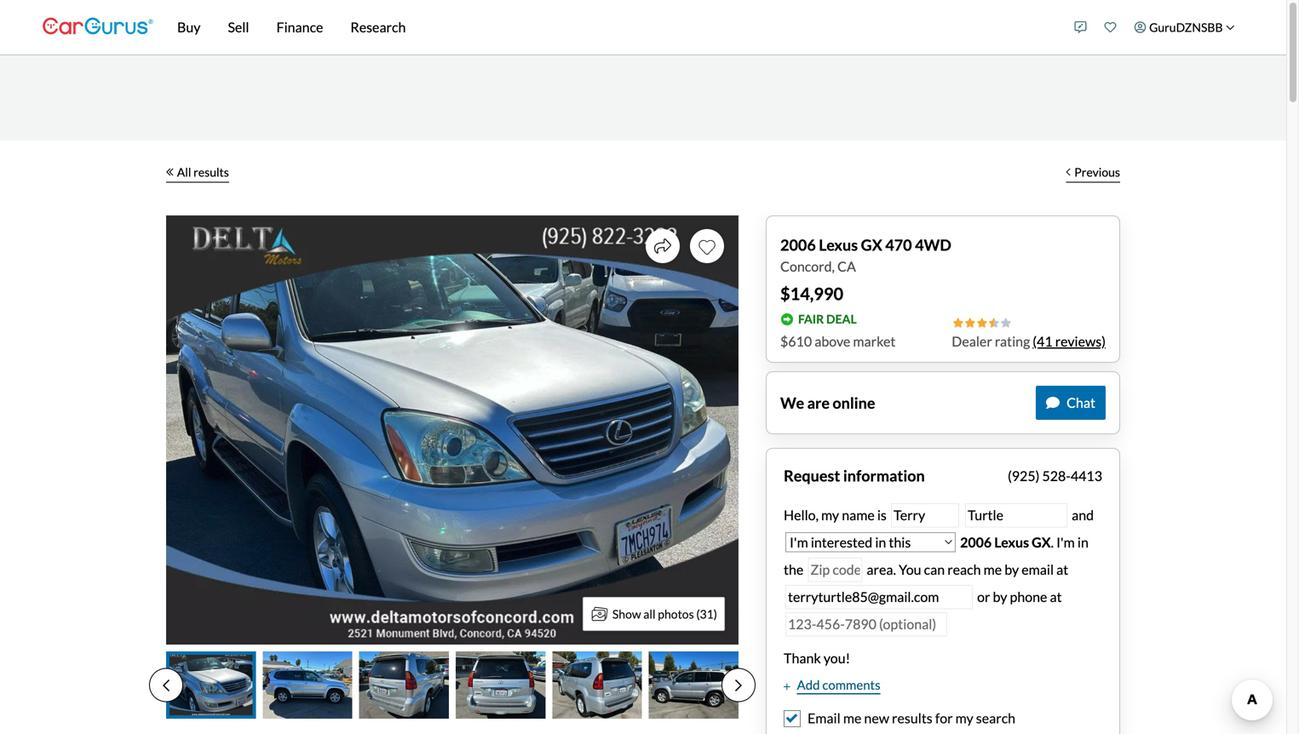 Task type: locate. For each thing, give the bounding box(es) containing it.
my left name
[[821, 507, 839, 524]]

view vehicle photo 4 image
[[456, 652, 546, 719]]

request
[[784, 467, 840, 485]]

online
[[833, 394, 875, 412]]

name
[[842, 507, 875, 524]]

1 vertical spatial lexus
[[995, 534, 1029, 551]]

528-
[[1042, 468, 1071, 484]]

and
[[1069, 507, 1094, 524]]

2006 for 2006 lexus gx 470 4wd concord, ca
[[780, 236, 816, 254]]

add a car review image
[[1075, 21, 1087, 33]]

lexus
[[819, 236, 858, 254], [995, 534, 1029, 551]]

2006 inside 2006 lexus gx 470 4wd concord, ca
[[780, 236, 816, 254]]

all results link
[[166, 154, 229, 192]]

above
[[815, 333, 851, 350]]

First name field
[[891, 504, 959, 528]]

ca
[[838, 258, 856, 275]]

gx inside 2006 lexus gx 470 4wd concord, ca
[[861, 236, 883, 254]]

reviews)
[[1055, 333, 1106, 350]]

lexus down the last name field
[[995, 534, 1029, 551]]

by
[[1005, 562, 1019, 578], [993, 589, 1008, 605]]

0 vertical spatial lexus
[[819, 236, 858, 254]]

new
[[864, 710, 890, 727]]

gx left 470
[[861, 236, 883, 254]]

chevron double left image
[[166, 168, 174, 176]]

photos
[[658, 607, 694, 622]]

my right for
[[956, 710, 974, 727]]

we are online
[[780, 394, 875, 412]]

1 horizontal spatial me
[[984, 562, 1002, 578]]

by left email
[[1005, 562, 1019, 578]]

me
[[984, 562, 1002, 578], [843, 710, 862, 727]]

you!
[[824, 650, 850, 667]]

phone
[[1010, 589, 1048, 605]]

is
[[877, 507, 887, 524]]

$610
[[780, 333, 812, 350]]

1 horizontal spatial my
[[956, 710, 974, 727]]

0 vertical spatial gx
[[861, 236, 883, 254]]

are
[[807, 394, 830, 412]]

plus image
[[784, 683, 790, 691]]

the
[[784, 562, 804, 578]]

all
[[644, 607, 656, 622]]

sell button
[[214, 0, 263, 55]]

1 vertical spatial by
[[993, 589, 1008, 605]]

tab list
[[149, 652, 756, 719]]

0 vertical spatial 2006
[[780, 236, 816, 254]]

(31)
[[696, 607, 717, 622]]

at
[[1057, 562, 1069, 578], [1050, 589, 1062, 605]]

show all photos (31) link
[[583, 597, 725, 631]]

results
[[194, 165, 229, 179], [892, 710, 933, 727]]

0 horizontal spatial 2006
[[780, 236, 816, 254]]

lexus for 2006 lexus gx
[[995, 534, 1029, 551]]

me left new
[[843, 710, 862, 727]]

1 horizontal spatial 2006
[[960, 534, 992, 551]]

. i'm in the
[[784, 534, 1089, 578]]

2006 up the area. you can reach me by email at
[[960, 534, 992, 551]]

next page image
[[735, 679, 742, 693]]

(925)
[[1008, 468, 1040, 484]]

at right email
[[1057, 562, 1069, 578]]

4wd
[[915, 236, 952, 254]]

.
[[1051, 534, 1054, 551]]

my
[[821, 507, 839, 524], [956, 710, 974, 727]]

chevron left image
[[1066, 168, 1070, 176]]

1 vertical spatial 2006
[[960, 534, 992, 551]]

hello, my name is
[[784, 507, 890, 524]]

1 vertical spatial gx
[[1032, 534, 1051, 551]]

prev page image
[[163, 679, 170, 693]]

1 horizontal spatial gx
[[1032, 534, 1051, 551]]

lexus inside 2006 lexus gx 470 4wd concord, ca
[[819, 236, 858, 254]]

i'm
[[1057, 534, 1075, 551]]

cargurus logo homepage link image
[[43, 3, 153, 52]]

by right the "or"
[[993, 589, 1008, 605]]

2006
[[780, 236, 816, 254], [960, 534, 992, 551]]

hello,
[[784, 507, 819, 524]]

1 horizontal spatial results
[[892, 710, 933, 727]]

view vehicle photo 6 image
[[649, 652, 739, 719]]

all
[[177, 165, 191, 179]]

$14,990
[[780, 284, 844, 304]]

470
[[886, 236, 912, 254]]

0 horizontal spatial lexus
[[819, 236, 858, 254]]

results right all
[[194, 165, 229, 179]]

0 vertical spatial results
[[194, 165, 229, 179]]

$610 above market
[[780, 333, 896, 350]]

add comments button
[[784, 676, 881, 695]]

0 vertical spatial my
[[821, 507, 839, 524]]

(925) 528-4413
[[1008, 468, 1103, 484]]

email
[[808, 710, 841, 727]]

research button
[[337, 0, 420, 55]]

0 horizontal spatial gx
[[861, 236, 883, 254]]

sell
[[228, 19, 249, 35]]

view vehicle photo 3 image
[[359, 652, 449, 719]]

comment image
[[1046, 396, 1060, 410]]

gx left i'm
[[1032, 534, 1051, 551]]

or by phone at
[[977, 589, 1062, 605]]

lexus up ca
[[819, 236, 858, 254]]

0 horizontal spatial me
[[843, 710, 862, 727]]

me right reach
[[984, 562, 1002, 578]]

area. you can reach me by email at
[[864, 562, 1069, 578]]

we
[[780, 394, 804, 412]]

gx
[[861, 236, 883, 254], [1032, 534, 1051, 551]]

thank you!
[[784, 650, 850, 667]]

all results
[[177, 165, 229, 179]]

gurudznsbb menu item
[[1126, 3, 1244, 51]]

menu bar
[[153, 0, 1066, 55]]

chevron down image
[[1226, 23, 1235, 32]]

1 vertical spatial results
[[892, 710, 933, 727]]

at right phone
[[1050, 589, 1062, 605]]

fair
[[798, 312, 824, 326]]

1 horizontal spatial lexus
[[995, 534, 1029, 551]]

vehicle full photo image
[[166, 216, 739, 645]]

you
[[899, 562, 922, 578]]

results left for
[[892, 710, 933, 727]]

search
[[976, 710, 1016, 727]]

2006 up concord,
[[780, 236, 816, 254]]



Task type: vqa. For each thing, say whether or not it's contained in the screenshot.
Review
no



Task type: describe. For each thing, give the bounding box(es) containing it.
previous
[[1075, 165, 1120, 179]]

for
[[935, 710, 953, 727]]

0 vertical spatial at
[[1057, 562, 1069, 578]]

can
[[924, 562, 945, 578]]

view vehicle photo 5 image
[[552, 652, 642, 719]]

previous link
[[1059, 154, 1127, 192]]

gurudznsbb button
[[1126, 3, 1244, 51]]

view vehicle photo 2 image
[[263, 652, 352, 719]]

Email address email field
[[786, 585, 973, 610]]

gurudznsbb menu
[[1066, 3, 1244, 51]]

dealer
[[952, 333, 992, 350]]

request information
[[784, 467, 925, 485]]

4413
[[1071, 468, 1103, 484]]

finance
[[276, 19, 323, 35]]

show
[[613, 607, 641, 622]]

research
[[351, 19, 406, 35]]

2006 lexus gx 470 4wd concord, ca
[[780, 236, 952, 275]]

(41
[[1033, 333, 1053, 350]]

1 vertical spatial at
[[1050, 589, 1062, 605]]

2006 for 2006 lexus gx
[[960, 534, 992, 551]]

show all photos (31)
[[613, 607, 717, 622]]

email
[[1022, 562, 1054, 578]]

buy
[[177, 19, 201, 35]]

lexus for 2006 lexus gx 470 4wd concord, ca
[[819, 236, 858, 254]]

finance button
[[263, 0, 337, 55]]

concord,
[[780, 258, 835, 275]]

Phone (optional) telephone field
[[786, 613, 947, 637]]

menu bar containing buy
[[153, 0, 1066, 55]]

Zip code field
[[808, 558, 863, 582]]

gurudznsbb
[[1150, 20, 1223, 35]]

0 vertical spatial by
[[1005, 562, 1019, 578]]

0 vertical spatial me
[[984, 562, 1002, 578]]

fair deal
[[798, 312, 857, 326]]

market
[[853, 333, 896, 350]]

in
[[1078, 534, 1089, 551]]

rating
[[995, 333, 1030, 350]]

comments
[[823, 677, 881, 693]]

gx for 2006 lexus gx
[[1032, 534, 1051, 551]]

Last name field
[[965, 504, 1068, 528]]

view vehicle photo 1 image
[[166, 652, 256, 719]]

chat
[[1067, 395, 1096, 411]]

chat button
[[1036, 386, 1106, 420]]

dealer rating (41 reviews)
[[952, 333, 1106, 350]]

information
[[843, 467, 925, 485]]

add comments
[[797, 677, 881, 693]]

0 horizontal spatial results
[[194, 165, 229, 179]]

or
[[977, 589, 990, 605]]

(41 reviews) button
[[1033, 331, 1106, 352]]

buy button
[[164, 0, 214, 55]]

reach
[[948, 562, 981, 578]]

area.
[[867, 562, 896, 578]]

share image
[[654, 238, 671, 255]]

0 horizontal spatial my
[[821, 507, 839, 524]]

1 vertical spatial me
[[843, 710, 862, 727]]

cargurus logo homepage link link
[[43, 3, 153, 52]]

add
[[797, 677, 820, 693]]

saved cars image
[[1105, 21, 1117, 33]]

gx for 2006 lexus gx 470 4wd concord, ca
[[861, 236, 883, 254]]

thank
[[784, 650, 821, 667]]

deal
[[827, 312, 857, 326]]

user icon image
[[1135, 21, 1147, 33]]

2006 lexus gx
[[960, 534, 1051, 551]]

email me new results for my search
[[808, 710, 1016, 727]]

1 vertical spatial my
[[956, 710, 974, 727]]



